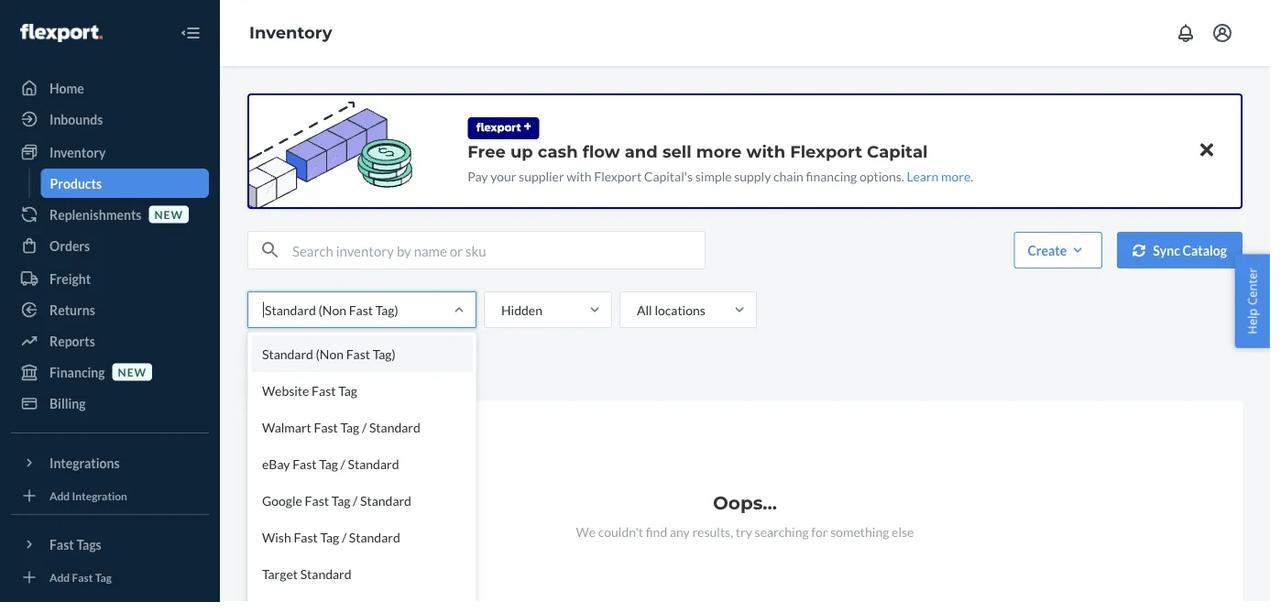 Task type: locate. For each thing, give the bounding box(es) containing it.
more right learn
[[941, 168, 971, 184]]

else
[[892, 524, 914, 539]]

ebay
[[262, 456, 290, 472]]

1 horizontal spatial new
[[154, 208, 183, 221]]

with up 'supply'
[[747, 141, 786, 161]]

reports link
[[11, 326, 209, 356]]

with
[[747, 141, 786, 161], [567, 168, 592, 184]]

/ for ebay
[[341, 456, 345, 472]]

fast tags
[[49, 537, 101, 552]]

website
[[262, 383, 309, 398]]

fast
[[349, 302, 373, 318], [346, 346, 370, 362], [312, 383, 336, 398], [314, 419, 338, 435], [292, 456, 317, 472], [305, 493, 329, 508], [294, 529, 318, 545], [49, 537, 74, 552], [72, 570, 93, 584]]

standard
[[265, 302, 316, 318], [262, 346, 313, 362], [369, 419, 421, 435], [348, 456, 399, 472], [360, 493, 411, 508], [349, 529, 400, 545], [300, 566, 352, 582]]

all locations
[[637, 302, 706, 318]]

tag down google fast tag / standard
[[320, 529, 339, 545]]

1 horizontal spatial products
[[258, 367, 309, 382]]

0 vertical spatial add
[[49, 489, 70, 502]]

0 horizontal spatial inventory link
[[11, 137, 209, 167]]

.
[[971, 168, 974, 184]]

0 horizontal spatial products
[[50, 176, 102, 191]]

1 horizontal spatial more
[[941, 168, 971, 184]]

/ for wish
[[342, 529, 347, 545]]

flexport up financing
[[790, 141, 862, 161]]

new
[[154, 208, 183, 221], [118, 365, 147, 378]]

add fast tag link
[[11, 566, 209, 588]]

pay
[[468, 168, 488, 184]]

searching
[[755, 524, 809, 539]]

1 vertical spatial inventory
[[49, 144, 106, 160]]

simple
[[695, 168, 732, 184]]

freight
[[49, 271, 91, 286]]

products up website
[[258, 367, 309, 382]]

more
[[696, 141, 742, 161], [941, 168, 971, 184]]

returns link
[[11, 295, 209, 324]]

add down fast tags
[[49, 570, 70, 584]]

0 horizontal spatial flexport
[[594, 168, 642, 184]]

flexport down flow at the left top
[[594, 168, 642, 184]]

with down cash
[[567, 168, 592, 184]]

up
[[510, 141, 533, 161]]

tag up ebay fast tag / standard
[[340, 419, 360, 435]]

1 vertical spatial new
[[118, 365, 147, 378]]

wish
[[262, 529, 291, 545]]

new down reports link
[[118, 365, 147, 378]]

your
[[491, 168, 516, 184]]

fast for wish fast tag / standard
[[294, 529, 318, 545]]

1 add from the top
[[49, 489, 70, 502]]

orders link
[[11, 231, 209, 260]]

oops...
[[713, 492, 777, 514]]

1 horizontal spatial flexport
[[790, 141, 862, 161]]

1 horizontal spatial with
[[747, 141, 786, 161]]

0 horizontal spatial new
[[118, 365, 147, 378]]

financing
[[49, 364, 105, 380]]

1 vertical spatial add
[[49, 570, 70, 584]]

create
[[1028, 242, 1067, 258]]

supply
[[734, 168, 771, 184]]

couldn't
[[598, 524, 643, 539]]

standard (non fast tag)
[[265, 302, 398, 318], [262, 346, 396, 362]]

catalog
[[1183, 242, 1227, 258]]

2 add from the top
[[49, 570, 70, 584]]

/ up the wish fast tag / standard
[[353, 493, 358, 508]]

tag up the wish fast tag / standard
[[331, 493, 350, 508]]

/
[[362, 419, 367, 435], [341, 456, 345, 472], [353, 493, 358, 508], [342, 529, 347, 545]]

new for financing
[[118, 365, 147, 378]]

/ up ebay fast tag / standard
[[362, 419, 367, 435]]

0 vertical spatial products
[[50, 176, 102, 191]]

1 vertical spatial tag)
[[373, 346, 396, 362]]

close navigation image
[[180, 22, 202, 44]]

target
[[262, 566, 298, 582]]

tag
[[338, 383, 357, 398], [340, 419, 360, 435], [319, 456, 338, 472], [331, 493, 350, 508], [320, 529, 339, 545], [95, 570, 112, 584]]

add left integration
[[49, 489, 70, 502]]

/ for walmart
[[362, 419, 367, 435]]

sell
[[663, 141, 692, 161]]

flexport
[[790, 141, 862, 161], [594, 168, 642, 184]]

new down products "link"
[[154, 208, 183, 221]]

0 vertical spatial tag)
[[375, 302, 398, 318]]

add
[[49, 489, 70, 502], [49, 570, 70, 584]]

bundles
[[331, 367, 377, 382]]

0 vertical spatial new
[[154, 208, 183, 221]]

sync alt image
[[1133, 244, 1146, 257]]

1 vertical spatial more
[[941, 168, 971, 184]]

0 vertical spatial inventory
[[249, 23, 332, 43]]

google
[[262, 493, 302, 508]]

learn more link
[[907, 168, 971, 184]]

fast for add fast tag
[[72, 570, 93, 584]]

google fast tag / standard
[[262, 493, 411, 508]]

tag for google
[[331, 493, 350, 508]]

orders
[[49, 238, 90, 253]]

more up simple
[[696, 141, 742, 161]]

inventory
[[249, 23, 332, 43], [49, 144, 106, 160]]

financing
[[806, 168, 857, 184]]

website fast tag
[[262, 383, 357, 398]]

tag for walmart
[[340, 419, 360, 435]]

help center
[[1244, 268, 1261, 334]]

tag down bundles
[[338, 383, 357, 398]]

fast inside dropdown button
[[49, 537, 74, 552]]

inbounds link
[[11, 104, 209, 134]]

0 vertical spatial with
[[747, 141, 786, 161]]

(non
[[319, 302, 346, 318], [316, 346, 344, 362]]

/ down the walmart fast tag / standard
[[341, 456, 345, 472]]

tag for website
[[338, 383, 357, 398]]

1 horizontal spatial inventory
[[249, 23, 332, 43]]

1 horizontal spatial inventory link
[[249, 23, 332, 43]]

products
[[50, 176, 102, 191], [258, 367, 309, 382]]

cash
[[538, 141, 578, 161]]

inventory link
[[249, 23, 332, 43], [11, 137, 209, 167]]

products up replenishments
[[50, 176, 102, 191]]

ebay fast tag / standard
[[262, 456, 399, 472]]

0 horizontal spatial more
[[696, 141, 742, 161]]

0 vertical spatial standard (non fast tag)
[[265, 302, 398, 318]]

Search inventory by name or sku text field
[[292, 232, 705, 269]]

tag up google fast tag / standard
[[319, 456, 338, 472]]

tag for add
[[95, 570, 112, 584]]

0 horizontal spatial with
[[567, 168, 592, 184]]

/ down google fast tag / standard
[[342, 529, 347, 545]]

tag)
[[375, 302, 398, 318], [373, 346, 396, 362]]

for
[[811, 524, 828, 539]]

learn
[[907, 168, 939, 184]]

wish fast tag / standard
[[262, 529, 400, 545]]

target standard
[[262, 566, 352, 582]]

locations
[[655, 302, 706, 318]]

fast for website fast tag
[[312, 383, 336, 398]]

1 vertical spatial with
[[567, 168, 592, 184]]

fast for ebay fast tag / standard
[[292, 456, 317, 472]]

add fast tag
[[49, 570, 112, 584]]

tag down the fast tags dropdown button
[[95, 570, 112, 584]]

something
[[830, 524, 889, 539]]



Task type: vqa. For each thing, say whether or not it's contained in the screenshot.
SKUs
no



Task type: describe. For each thing, give the bounding box(es) containing it.
0 vertical spatial more
[[696, 141, 742, 161]]

help
[[1244, 308, 1261, 334]]

we couldn't find any results, try searching for something else
[[576, 524, 914, 539]]

capital's
[[644, 168, 693, 184]]

billing
[[49, 395, 86, 411]]

0 vertical spatial (non
[[319, 302, 346, 318]]

free
[[468, 141, 506, 161]]

0 vertical spatial inventory link
[[249, 23, 332, 43]]

0 vertical spatial flexport
[[790, 141, 862, 161]]

add for add fast tag
[[49, 570, 70, 584]]

new for replenishments
[[154, 208, 183, 221]]

inbounds
[[49, 111, 103, 127]]

fast for google fast tag / standard
[[305, 493, 329, 508]]

hidden
[[501, 302, 543, 318]]

home
[[49, 80, 84, 96]]

products link
[[41, 169, 209, 198]]

1 vertical spatial (non
[[316, 346, 344, 362]]

returns
[[49, 302, 95, 318]]

sync catalog
[[1153, 242, 1227, 258]]

any
[[670, 524, 690, 539]]

freight link
[[11, 264, 209, 293]]

integration
[[72, 489, 127, 502]]

open account menu image
[[1212, 22, 1234, 44]]

create button
[[1014, 232, 1103, 269]]

all
[[637, 302, 652, 318]]

we
[[576, 524, 596, 539]]

close image
[[1201, 139, 1213, 161]]

free up cash flow and sell more with flexport capital pay your supplier with flexport capital's simple supply chain financing options. learn more .
[[468, 141, 974, 184]]

sync catalog button
[[1117, 232, 1243, 269]]

1 vertical spatial flexport
[[594, 168, 642, 184]]

help center button
[[1235, 254, 1270, 348]]

results,
[[692, 524, 733, 539]]

reports
[[49, 333, 95, 349]]

billing link
[[11, 389, 209, 418]]

integrations button
[[11, 448, 209, 477]]

chain
[[774, 168, 804, 184]]

fast for walmart fast tag / standard
[[314, 419, 338, 435]]

sync
[[1153, 242, 1180, 258]]

add integration
[[49, 489, 127, 502]]

add for add integration
[[49, 489, 70, 502]]

flexport logo image
[[20, 24, 102, 42]]

add integration link
[[11, 485, 209, 507]]

tags
[[76, 537, 101, 552]]

and
[[625, 141, 658, 161]]

tag for wish
[[320, 529, 339, 545]]

home link
[[11, 73, 209, 103]]

products inside "link"
[[50, 176, 102, 191]]

try
[[736, 524, 752, 539]]

open notifications image
[[1175, 22, 1197, 44]]

fast tags button
[[11, 530, 209, 559]]

center
[[1244, 268, 1261, 305]]

replenishments
[[49, 207, 142, 222]]

tag for ebay
[[319, 456, 338, 472]]

capital
[[867, 141, 928, 161]]

1 vertical spatial products
[[258, 367, 309, 382]]

/ for google
[[353, 493, 358, 508]]

flow
[[583, 141, 620, 161]]

walmart fast tag / standard
[[262, 419, 421, 435]]

walmart
[[262, 419, 311, 435]]

1 vertical spatial inventory link
[[11, 137, 209, 167]]

options.
[[860, 168, 904, 184]]

integrations
[[49, 455, 120, 471]]

find
[[646, 524, 667, 539]]

0 horizontal spatial inventory
[[49, 144, 106, 160]]

supplier
[[519, 168, 564, 184]]

1 vertical spatial standard (non fast tag)
[[262, 346, 396, 362]]



